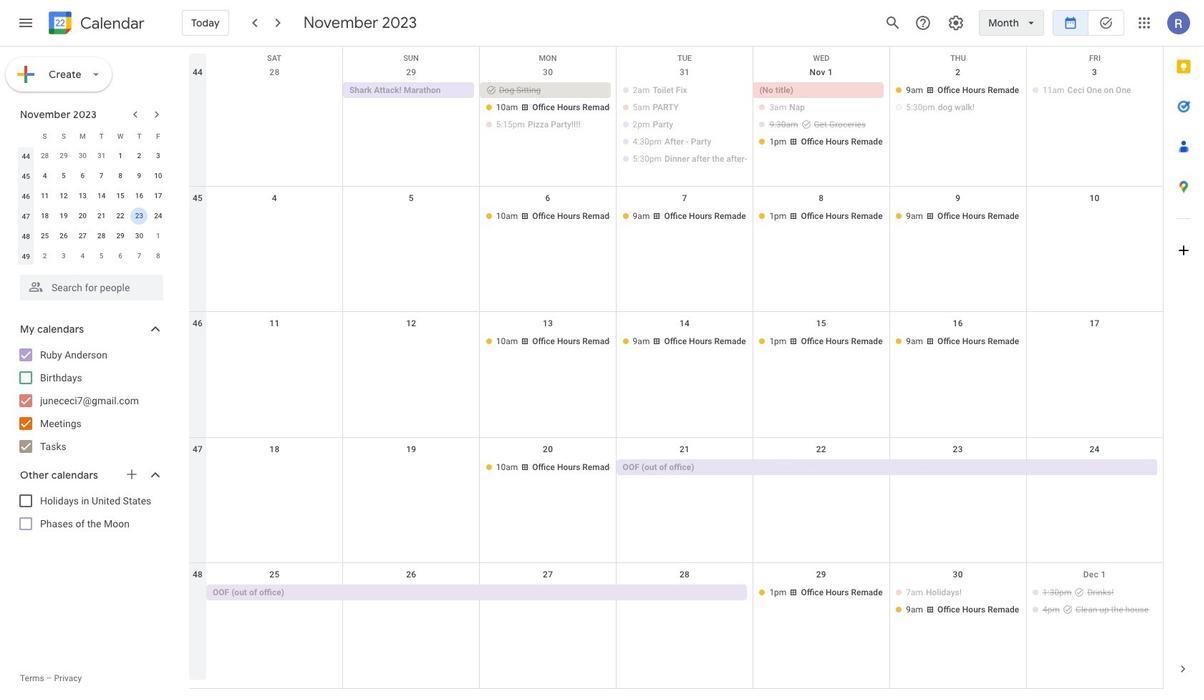 Task type: locate. For each thing, give the bounding box(es) containing it.
5 element
[[55, 168, 72, 185]]

calendar element
[[46, 9, 145, 40]]

21 element
[[93, 208, 110, 225]]

9 element
[[131, 168, 148, 185]]

row
[[189, 47, 1163, 68], [189, 61, 1163, 187], [16, 126, 168, 146], [16, 146, 168, 166], [16, 166, 168, 186], [16, 186, 168, 206], [189, 187, 1163, 312], [16, 206, 168, 226], [16, 226, 168, 246], [16, 246, 168, 266], [189, 312, 1163, 438], [189, 438, 1163, 564], [189, 564, 1163, 690]]

heading
[[77, 15, 145, 32]]

28 element
[[93, 228, 110, 245]]

6 element
[[74, 168, 91, 185]]

december 5 element
[[93, 248, 110, 265]]

tab list
[[1164, 47, 1203, 650]]

row group
[[16, 146, 168, 266]]

main drawer image
[[17, 14, 34, 32]]

1 element
[[112, 148, 129, 165]]

2 element
[[131, 148, 148, 165]]

18 element
[[36, 208, 53, 225]]

row group inside the november 2023 grid
[[16, 146, 168, 266]]

14 element
[[93, 188, 110, 205]]

Search for people text field
[[29, 275, 155, 301]]

10 element
[[150, 168, 167, 185]]

None search field
[[0, 269, 178, 301]]

15 element
[[112, 188, 129, 205]]

27 element
[[74, 228, 91, 245]]

column header
[[16, 126, 35, 146]]

12 element
[[55, 188, 72, 205]]

december 3 element
[[55, 248, 72, 265]]

16 element
[[131, 188, 148, 205]]

grid
[[189, 47, 1163, 690]]

cell
[[206, 82, 343, 168], [480, 82, 616, 168], [616, 82, 753, 168], [753, 82, 890, 168], [890, 82, 1026, 168], [130, 206, 149, 226], [206, 208, 343, 225], [343, 208, 480, 225], [1026, 208, 1163, 225], [206, 334, 343, 351], [343, 334, 480, 351], [1026, 334, 1163, 351], [206, 460, 343, 477], [343, 460, 480, 477], [753, 460, 890, 477], [890, 460, 1026, 477], [1026, 460, 1163, 477], [343, 585, 480, 620], [480, 585, 616, 620], [616, 585, 753, 620], [890, 585, 1026, 620], [1026, 585, 1163, 620]]

19 element
[[55, 208, 72, 225]]

heading inside calendar element
[[77, 15, 145, 32]]

october 28 element
[[36, 148, 53, 165]]

my calendars list
[[3, 344, 178, 458]]

22 element
[[112, 208, 129, 225]]

7 element
[[93, 168, 110, 185]]

october 29 element
[[55, 148, 72, 165]]

24 element
[[150, 208, 167, 225]]

settings menu image
[[948, 14, 965, 32]]

other calendars list
[[3, 490, 178, 536]]

december 6 element
[[112, 248, 129, 265]]



Task type: describe. For each thing, give the bounding box(es) containing it.
29 element
[[112, 228, 129, 245]]

3 element
[[150, 148, 167, 165]]

november 2023 grid
[[14, 126, 168, 266]]

23 element
[[131, 208, 148, 225]]

4 element
[[36, 168, 53, 185]]

25 element
[[36, 228, 53, 245]]

cell inside the november 2023 grid
[[130, 206, 149, 226]]

october 31 element
[[93, 148, 110, 165]]

26 element
[[55, 228, 72, 245]]

december 4 element
[[74, 248, 91, 265]]

add other calendars image
[[125, 468, 139, 482]]

december 1 element
[[150, 228, 167, 245]]

13 element
[[74, 188, 91, 205]]

20 element
[[74, 208, 91, 225]]

october 30 element
[[74, 148, 91, 165]]

11 element
[[36, 188, 53, 205]]

december 2 element
[[36, 248, 53, 265]]

december 8 element
[[150, 248, 167, 265]]

17 element
[[150, 188, 167, 205]]

december 7 element
[[131, 248, 148, 265]]

30 element
[[131, 228, 148, 245]]

column header inside the november 2023 grid
[[16, 126, 35, 146]]

8 element
[[112, 168, 129, 185]]



Task type: vqa. For each thing, say whether or not it's contained in the screenshot.
23
no



